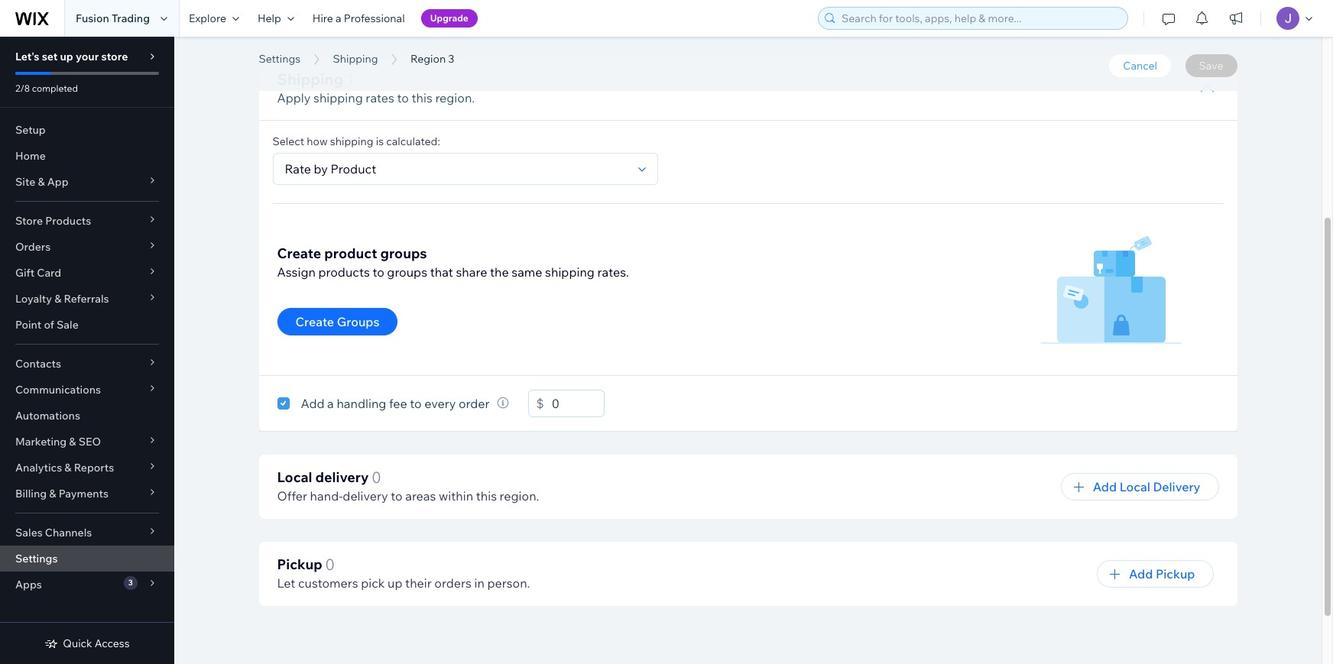 Task type: vqa. For each thing, say whether or not it's contained in the screenshot.
APPS TO HELP YOU
no



Task type: locate. For each thing, give the bounding box(es) containing it.
1 horizontal spatial region 3
[[411, 52, 455, 66]]

to left areas
[[391, 489, 403, 504]]

up inside sidebar element
[[60, 50, 73, 63]]

loyalty & referrals
[[15, 292, 109, 306]]

this inside 'shipping 1 apply shipping rates to this region.'
[[412, 90, 433, 106]]

0 horizontal spatial settings link
[[0, 546, 174, 572]]

delivery up hand-
[[315, 469, 369, 487]]

completed
[[32, 83, 78, 94]]

explore
[[189, 11, 226, 25]]

region down hire
[[259, 33, 351, 67]]

hire
[[313, 11, 333, 25]]

0
[[372, 468, 381, 487], [325, 555, 335, 574]]

1 horizontal spatial add
[[1093, 480, 1117, 495]]

create left groups
[[296, 314, 334, 329]]

up right set
[[60, 50, 73, 63]]

& inside dropdown button
[[49, 487, 56, 501]]

pickup
[[277, 556, 322, 574], [1156, 567, 1195, 582]]

1 vertical spatial delivery
[[343, 489, 388, 504]]

& for marketing
[[69, 435, 76, 449]]

areas
[[405, 489, 436, 504]]

apply
[[277, 90, 311, 106]]

region. inside 'shipping 1 apply shipping rates to this region.'
[[435, 90, 475, 106]]

communications
[[15, 383, 101, 397]]

a for hire
[[336, 11, 342, 25]]

& left reports
[[64, 461, 72, 475]]

& for loyalty
[[54, 292, 61, 306]]

this right within
[[476, 489, 497, 504]]

add pickup
[[1129, 567, 1195, 582]]

add for delivery
[[1093, 480, 1117, 495]]

1 horizontal spatial region.
[[500, 489, 539, 504]]

cancel
[[1123, 59, 1158, 73]]

up right "pick"
[[388, 576, 403, 591]]

1 horizontal spatial a
[[336, 11, 342, 25]]

1 vertical spatial groups
[[387, 265, 427, 280]]

& left seo
[[69, 435, 76, 449]]

to down 'product'
[[373, 265, 384, 280]]

to right rates
[[397, 90, 409, 106]]

0 horizontal spatial region.
[[435, 90, 475, 106]]

delivery
[[315, 469, 369, 487], [343, 489, 388, 504]]

1 horizontal spatial local
[[1120, 480, 1151, 495]]

1
[[347, 70, 354, 89]]

0 horizontal spatial 3
[[128, 578, 133, 588]]

$
[[536, 396, 544, 412]]

shipping
[[333, 52, 378, 66], [277, 70, 344, 89]]

upgrade
[[430, 12, 469, 24]]

let
[[277, 576, 295, 591]]

gift card button
[[0, 260, 174, 286]]

region down the "upgrade" button
[[411, 52, 446, 66]]

0 vertical spatial this
[[412, 90, 433, 106]]

settings link
[[251, 51, 308, 67], [0, 546, 174, 572]]

0 vertical spatial a
[[336, 11, 342, 25]]

local delivery 0 offer hand-delivery to areas within this region.
[[277, 468, 539, 504]]

2 horizontal spatial 3
[[448, 52, 455, 66]]

0 horizontal spatial local
[[277, 469, 312, 487]]

& right site
[[38, 175, 45, 189]]

shipping inside 'shipping 1 apply shipping rates to this region.'
[[313, 90, 363, 106]]

& for analytics
[[64, 461, 72, 475]]

automations
[[15, 409, 80, 423]]

1 vertical spatial add
[[1093, 480, 1117, 495]]

shipping right same
[[545, 265, 595, 280]]

& right billing
[[49, 487, 56, 501]]

save button
[[1186, 54, 1237, 77]]

select
[[273, 135, 304, 149]]

site & app
[[15, 175, 68, 189]]

shipping inside 'shipping 1 apply shipping rates to this region.'
[[277, 70, 344, 89]]

2 vertical spatial shipping
[[545, 265, 595, 280]]

3 down the "upgrade" button
[[448, 52, 455, 66]]

a
[[336, 11, 342, 25], [327, 396, 334, 412]]

handling
[[337, 396, 386, 412]]

shipping down '1'
[[313, 90, 363, 106]]

0 vertical spatial shipping
[[333, 52, 378, 66]]

add
[[301, 396, 325, 412], [1093, 480, 1117, 495], [1129, 567, 1153, 582]]

orders button
[[0, 234, 174, 260]]

fusion
[[76, 11, 109, 25]]

let's
[[15, 50, 39, 63]]

0 horizontal spatial region
[[259, 33, 351, 67]]

1 vertical spatial region.
[[500, 489, 539, 504]]

a right hire
[[336, 11, 342, 25]]

0 vertical spatial shipping
[[313, 90, 363, 106]]

0 horizontal spatial settings
[[15, 552, 58, 566]]

loyalty
[[15, 292, 52, 306]]

0 horizontal spatial pickup
[[277, 556, 322, 574]]

1 vertical spatial 0
[[325, 555, 335, 574]]

orders
[[435, 576, 472, 591]]

0 horizontal spatial add
[[301, 396, 325, 412]]

region 3
[[259, 33, 374, 67], [411, 52, 455, 66]]

1 vertical spatial up
[[388, 576, 403, 591]]

region. inside the local delivery 0 offer hand-delivery to areas within this region.
[[500, 489, 539, 504]]

1 vertical spatial this
[[476, 489, 497, 504]]

site & app button
[[0, 169, 174, 195]]

0 vertical spatial region.
[[435, 90, 475, 106]]

store products
[[15, 214, 91, 228]]

shipping up '1'
[[333, 52, 378, 66]]

settings down sales
[[15, 552, 58, 566]]

& inside 'dropdown button'
[[54, 292, 61, 306]]

select how shipping is calculated:
[[273, 135, 440, 149]]

settings link down help button
[[251, 51, 308, 67]]

& right loyalty
[[54, 292, 61, 306]]

add pickup button
[[1097, 561, 1214, 588]]

hire a professional link
[[303, 0, 414, 37]]

shipping up "apply"
[[277, 70, 344, 89]]

seo
[[79, 435, 101, 449]]

create inside button
[[296, 314, 334, 329]]

marketing & seo button
[[0, 429, 174, 455]]

1 horizontal spatial pickup
[[1156, 567, 1195, 582]]

create groups
[[296, 314, 380, 329]]

region. up calculated:
[[435, 90, 475, 106]]

customers
[[298, 576, 358, 591]]

shipping for shipping 1 apply shipping rates to this region.
[[277, 70, 344, 89]]

3 up access
[[128, 578, 133, 588]]

arrow up outline image
[[1200, 81, 1215, 96]]

2 vertical spatial add
[[1129, 567, 1153, 582]]

0 down handling
[[372, 468, 381, 487]]

local up offer
[[277, 469, 312, 487]]

settings down help button
[[259, 52, 301, 66]]

1 horizontal spatial settings
[[259, 52, 301, 66]]

pickup inside 'pickup 0 let customers pick up their orders in person.'
[[277, 556, 322, 574]]

settings link down channels
[[0, 546, 174, 572]]

local left delivery
[[1120, 480, 1151, 495]]

1 vertical spatial a
[[327, 396, 334, 412]]

0 horizontal spatial up
[[60, 50, 73, 63]]

region 3 down hire
[[259, 33, 374, 67]]

region. right within
[[500, 489, 539, 504]]

0 vertical spatial create
[[277, 245, 321, 262]]

None field
[[280, 154, 631, 185]]

1 vertical spatial shipping
[[277, 70, 344, 89]]

shipping
[[313, 90, 363, 106], [330, 135, 374, 149], [545, 265, 595, 280]]

shipping left is on the left of the page
[[330, 135, 374, 149]]

a for add
[[327, 396, 334, 412]]

this right rates
[[412, 90, 433, 106]]

1 horizontal spatial up
[[388, 576, 403, 591]]

to inside the local delivery 0 offer hand-delivery to areas within this region.
[[391, 489, 403, 504]]

0 vertical spatial 0
[[372, 468, 381, 487]]

1 horizontal spatial 0
[[372, 468, 381, 487]]

groups left the that
[[387, 265, 427, 280]]

fusion trading
[[76, 11, 150, 25]]

analytics & reports
[[15, 461, 114, 475]]

a left handling
[[327, 396, 334, 412]]

gift card
[[15, 266, 61, 280]]

create up assign
[[277, 245, 321, 262]]

cancel button
[[1110, 54, 1171, 77]]

create inside create product groups assign products to groups that share the same shipping rates.
[[277, 245, 321, 262]]

contacts
[[15, 357, 61, 371]]

2 horizontal spatial add
[[1129, 567, 1153, 582]]

every
[[425, 396, 456, 412]]

region 3 down the "upgrade" button
[[411, 52, 455, 66]]

3 down "hire a professional"
[[358, 33, 374, 67]]

1 vertical spatial create
[[296, 314, 334, 329]]

apps
[[15, 578, 42, 592]]

groups right 'product'
[[380, 245, 427, 262]]

3
[[358, 33, 374, 67], [448, 52, 455, 66], [128, 578, 133, 588]]

contacts button
[[0, 351, 174, 377]]

0 vertical spatial up
[[60, 50, 73, 63]]

billing
[[15, 487, 47, 501]]

& for billing
[[49, 487, 56, 501]]

1 vertical spatial settings
[[15, 552, 58, 566]]

point of sale link
[[0, 312, 174, 338]]

store
[[15, 214, 43, 228]]

analytics
[[15, 461, 62, 475]]

0 horizontal spatial this
[[412, 90, 433, 106]]

shipping link
[[325, 51, 386, 67]]

0 vertical spatial add
[[301, 396, 325, 412]]

of
[[44, 318, 54, 332]]

sale
[[57, 318, 79, 332]]

fee
[[389, 396, 407, 412]]

store
[[101, 50, 128, 63]]

up inside 'pickup 0 let customers pick up their orders in person.'
[[388, 576, 403, 591]]

billing & payments button
[[0, 481, 174, 507]]

delivery left areas
[[343, 489, 388, 504]]

1 horizontal spatial settings link
[[251, 51, 308, 67]]

automations link
[[0, 403, 174, 429]]

0 up customers
[[325, 555, 335, 574]]

&
[[38, 175, 45, 189], [54, 292, 61, 306], [69, 435, 76, 449], [64, 461, 72, 475], [49, 487, 56, 501]]

point
[[15, 318, 42, 332]]

& inside popup button
[[64, 461, 72, 475]]

0 horizontal spatial a
[[327, 396, 334, 412]]

1 horizontal spatial this
[[476, 489, 497, 504]]

region.
[[435, 90, 475, 106], [500, 489, 539, 504]]

loyalty & referrals button
[[0, 286, 174, 312]]

share
[[456, 265, 487, 280]]

this
[[412, 90, 433, 106], [476, 489, 497, 504]]

0 horizontal spatial 0
[[325, 555, 335, 574]]



Task type: describe. For each thing, give the bounding box(es) containing it.
2/8 completed
[[15, 83, 78, 94]]

settings inside sidebar element
[[15, 552, 58, 566]]

create product groups assign products to groups that share the same shipping rates.
[[277, 245, 629, 280]]

payments
[[59, 487, 109, 501]]

site
[[15, 175, 35, 189]]

create groups button
[[277, 308, 398, 335]]

0 inside 'pickup 0 let customers pick up their orders in person.'
[[325, 555, 335, 574]]

pickup inside button
[[1156, 567, 1195, 582]]

person.
[[487, 576, 530, 591]]

shipping 1 apply shipping rates to this region.
[[277, 70, 475, 106]]

sales
[[15, 526, 43, 540]]

shipping for shipping
[[333, 52, 378, 66]]

create for groups
[[296, 314, 334, 329]]

your
[[76, 50, 99, 63]]

sales channels
[[15, 526, 92, 540]]

point of sale
[[15, 318, 79, 332]]

3 inside sidebar element
[[128, 578, 133, 588]]

home link
[[0, 143, 174, 169]]

pickup 0 let customers pick up their orders in person.
[[277, 555, 530, 591]]

1 vertical spatial settings link
[[0, 546, 174, 572]]

quick access button
[[45, 637, 130, 651]]

products
[[318, 265, 370, 280]]

their
[[405, 576, 432, 591]]

to right "fee"
[[410, 396, 422, 412]]

calculated:
[[386, 135, 440, 149]]

0 vertical spatial settings
[[259, 52, 301, 66]]

hire a professional
[[313, 11, 405, 25]]

that
[[430, 265, 453, 280]]

product
[[324, 245, 377, 262]]

help button
[[248, 0, 303, 37]]

gift
[[15, 266, 35, 280]]

save
[[1199, 59, 1224, 73]]

rates.
[[597, 265, 629, 280]]

sales channels button
[[0, 520, 174, 546]]

card
[[37, 266, 61, 280]]

pick
[[361, 576, 385, 591]]

app
[[47, 175, 68, 189]]

rates
[[366, 90, 394, 106]]

to inside 'shipping 1 apply shipping rates to this region.'
[[397, 90, 409, 106]]

the
[[490, 265, 509, 280]]

0 vertical spatial delivery
[[315, 469, 369, 487]]

assign
[[277, 265, 316, 280]]

order
[[459, 396, 490, 412]]

0 vertical spatial groups
[[380, 245, 427, 262]]

groups
[[337, 314, 380, 329]]

$ text field
[[552, 390, 604, 418]]

shipping inside create product groups assign products to groups that share the same shipping rates.
[[545, 265, 595, 280]]

in
[[474, 576, 485, 591]]

quick
[[63, 637, 92, 651]]

store products button
[[0, 208, 174, 234]]

is
[[376, 135, 384, 149]]

orders
[[15, 240, 51, 254]]

sidebar element
[[0, 37, 174, 664]]

create for product
[[277, 245, 321, 262]]

info tooltip image
[[497, 397, 509, 409]]

let's set up your store
[[15, 50, 128, 63]]

set
[[42, 50, 58, 63]]

to inside create product groups assign products to groups that share the same shipping rates.
[[373, 265, 384, 280]]

professional
[[344, 11, 405, 25]]

2/8
[[15, 83, 30, 94]]

add for 0
[[1129, 567, 1153, 582]]

reports
[[74, 461, 114, 475]]

& for site
[[38, 175, 45, 189]]

0 inside the local delivery 0 offer hand-delivery to areas within this region.
[[372, 468, 381, 487]]

0 vertical spatial settings link
[[251, 51, 308, 67]]

offer
[[277, 489, 307, 504]]

trading
[[112, 11, 150, 25]]

setup link
[[0, 117, 174, 143]]

access
[[95, 637, 130, 651]]

local inside button
[[1120, 480, 1151, 495]]

1 vertical spatial shipping
[[330, 135, 374, 149]]

billing & payments
[[15, 487, 109, 501]]

quick access
[[63, 637, 130, 651]]

products
[[45, 214, 91, 228]]

same
[[512, 265, 542, 280]]

local inside the local delivery 0 offer hand-delivery to areas within this region.
[[277, 469, 312, 487]]

add local delivery button
[[1061, 474, 1219, 501]]

referrals
[[64, 292, 109, 306]]

Search for tools, apps, help & more... field
[[837, 8, 1123, 29]]

help
[[258, 11, 281, 25]]

add a handling fee to every order
[[301, 396, 490, 412]]

analytics & reports button
[[0, 455, 174, 481]]

channels
[[45, 526, 92, 540]]

delivery
[[1153, 480, 1201, 495]]

marketing
[[15, 435, 67, 449]]

setup
[[15, 123, 46, 137]]

0 horizontal spatial region 3
[[259, 33, 374, 67]]

1 horizontal spatial 3
[[358, 33, 374, 67]]

this inside the local delivery 0 offer hand-delivery to areas within this region.
[[476, 489, 497, 504]]

within
[[439, 489, 473, 504]]

home
[[15, 149, 46, 163]]

1 horizontal spatial region
[[411, 52, 446, 66]]

add local delivery
[[1093, 480, 1201, 495]]



